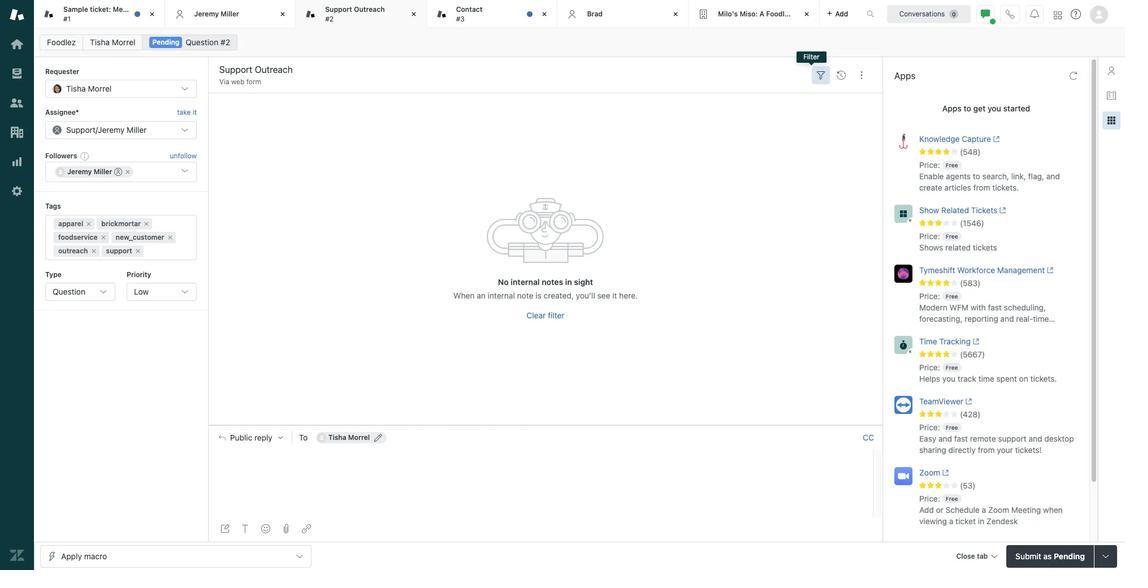Task type: vqa. For each thing, say whether or not it's contained in the screenshot.


Task type: describe. For each thing, give the bounding box(es) containing it.
(548)
[[961, 147, 981, 157]]

teamviewer
[[920, 397, 964, 406]]

clear filter
[[527, 310, 565, 320]]

no internal notes in sight when an internal note is created, you'll see it here.
[[454, 277, 638, 300]]

0 vertical spatial zoom
[[920, 468, 941, 477]]

workforce
[[958, 265, 996, 275]]

zoom image
[[895, 467, 913, 485]]

reporting image
[[10, 154, 24, 169]]

close tab button
[[952, 545, 1003, 569]]

time tracking link
[[920, 336, 1063, 350]]

3 stars. 1546 reviews. element
[[920, 218, 1083, 229]]

1 vertical spatial pending
[[1054, 551, 1086, 561]]

tickets
[[973, 243, 998, 252]]

question for question #2
[[186, 37, 219, 47]]

tisha morrel for requester
[[66, 84, 112, 94]]

(583)
[[961, 278, 981, 288]]

admin image
[[10, 184, 24, 199]]

show related tickets image
[[895, 205, 913, 223]]

pending inside secondary element
[[152, 38, 180, 46]]

related
[[946, 243, 971, 252]]

get started image
[[10, 37, 24, 51]]

1 vertical spatial your
[[1001, 542, 1017, 552]]

(opens in a new tab) image for teamviewer
[[964, 398, 973, 405]]

4 close image from the left
[[539, 8, 551, 20]]

question button
[[45, 283, 115, 301]]

tisha for requester
[[66, 84, 86, 94]]

support inside price: free easy and fast remote support and desktop sharing directly from your tickets!
[[999, 434, 1027, 443]]

add attachment image
[[282, 524, 291, 533]]

tisha inside secondary element
[[90, 37, 110, 47]]

remove image for brickmortar
[[143, 220, 150, 227]]

knowledge capture
[[920, 134, 992, 144]]

morrel for requester
[[88, 84, 112, 94]]

or
[[937, 505, 944, 515]]

search,
[[983, 171, 1010, 181]]

foodlez inside tab
[[767, 10, 793, 18]]

capture
[[962, 134, 992, 144]]

fast inside price: free easy and fast remote support and desktop sharing directly from your tickets!
[[955, 434, 969, 443]]

zendesk image
[[10, 548, 24, 563]]

price: for shows
[[920, 231, 941, 241]]

close image inside jeremy miller tab
[[277, 8, 289, 20]]

0 horizontal spatial to
[[964, 104, 972, 113]]

helps
[[920, 374, 941, 384]]

remove image for support
[[135, 248, 141, 254]]

close image
[[801, 8, 813, 20]]

price: for enable
[[920, 160, 941, 170]]

requester
[[45, 67, 79, 76]]

tab containing contact
[[427, 0, 558, 28]]

brad tab
[[558, 0, 689, 28]]

and inside price: free modern wfm with fast scheduling, forecasting, reporting and real-time analytics.
[[1001, 314, 1015, 324]]

knowledge image
[[1108, 91, 1117, 100]]

reply
[[255, 433, 273, 442]]

close image inside 'brad' tab
[[670, 8, 682, 20]]

clear filter link
[[527, 310, 565, 320]]

tickets. inside price: free enable agents to search, link, flag, and create articles from tickets.
[[993, 183, 1020, 192]]

millerjeremy500@gmail.com image
[[56, 168, 65, 177]]

free for and
[[946, 424, 959, 431]]

cc button
[[863, 433, 875, 443]]

question #2
[[186, 37, 230, 47]]

1 vertical spatial internal
[[488, 290, 515, 300]]

price: for modern
[[920, 291, 941, 301]]

clear
[[527, 310, 546, 320]]

real-
[[1017, 314, 1034, 324]]

0 horizontal spatial support
[[106, 246, 132, 255]]

close
[[957, 552, 976, 560]]

related
[[942, 205, 970, 215]]

4 stars. 5667 reviews. element
[[920, 350, 1083, 360]]

assignee*
[[45, 108, 79, 117]]

(opens in a new tab) image for show related tickets
[[998, 207, 1007, 214]]

in inside price: free add or schedule a zoom meeting when viewing a ticket in zendesk
[[978, 516, 985, 526]]

filter
[[548, 310, 565, 320]]

and up tickets! on the right bottom of the page
[[1029, 434, 1043, 443]]

main element
[[0, 0, 34, 570]]

remove image for outreach
[[90, 248, 97, 254]]

wfm
[[950, 303, 969, 312]]

take it button
[[177, 107, 197, 119]]

started
[[1004, 104, 1031, 113]]

when
[[454, 290, 475, 300]]

shows
[[920, 243, 944, 252]]

see
[[598, 290, 611, 300]]

meeting
[[1012, 505, 1042, 515]]

to
[[299, 433, 308, 442]]

knowledge
[[920, 134, 960, 144]]

tab
[[977, 552, 988, 560]]

support for #2
[[325, 5, 352, 14]]

show related tickets
[[920, 205, 998, 215]]

unfollow button
[[170, 151, 197, 161]]

price: free modern wfm with fast scheduling, forecasting, reporting and real-time analytics.
[[920, 291, 1050, 335]]

milo's miso: a foodlez subsidiary tab
[[689, 0, 830, 28]]

type
[[45, 270, 62, 279]]

tymeshift workforce management link
[[920, 265, 1063, 278]]

when
[[1044, 505, 1063, 515]]

morrel for to
[[348, 433, 370, 442]]

1 vertical spatial a
[[950, 516, 954, 526]]

apply
[[61, 551, 82, 561]]

public reply
[[230, 433, 273, 442]]

tab containing support outreach
[[296, 0, 427, 28]]

and up the sharing
[[939, 434, 953, 443]]

customers image
[[10, 96, 24, 110]]

assignee* element
[[45, 121, 197, 139]]

tickets. inside price: free helps you track time spent on tickets.
[[1031, 374, 1058, 384]]

your inside price: free easy and fast remote support and desktop sharing directly from your tickets!
[[997, 445, 1014, 455]]

via web form
[[219, 77, 261, 86]]

remote
[[971, 434, 996, 443]]

cc
[[863, 433, 874, 442]]

price: free helps you track time spent on tickets.
[[920, 363, 1058, 384]]

here.
[[620, 290, 638, 300]]

nothing
[[937, 542, 967, 552]]

tisha morrel inside secondary element
[[90, 37, 135, 47]]

knowledge capture link
[[920, 134, 1063, 147]]

catches
[[969, 542, 998, 552]]

3 close image from the left
[[408, 8, 420, 20]]

scheduling,
[[1004, 303, 1047, 312]]

events image
[[837, 71, 846, 80]]

price: for easy
[[920, 423, 941, 432]]

apply macro
[[61, 551, 107, 561]]

zendesk
[[987, 516, 1019, 526]]

zendesk support image
[[10, 7, 24, 22]]

sight
[[574, 277, 593, 287]]

tickets
[[972, 205, 998, 215]]

#2 inside support outreach #2
[[325, 14, 334, 23]]

filter image
[[817, 71, 826, 80]]

tymeshift
[[920, 265, 956, 275]]

0 vertical spatial remove image
[[125, 169, 131, 175]]

tags
[[45, 202, 61, 211]]

3 stars. 53 reviews. element
[[920, 481, 1083, 491]]

via
[[219, 77, 229, 86]]

reporting
[[965, 314, 999, 324]]

sharing
[[920, 445, 947, 455]]

macro
[[84, 551, 107, 561]]

requester element
[[45, 80, 197, 98]]

you'll
[[576, 290, 595, 300]]

free for related
[[946, 233, 959, 240]]

tabs tab list
[[34, 0, 855, 28]]

it inside button
[[193, 108, 197, 117]]

question for question
[[53, 287, 85, 296]]

show
[[920, 205, 940, 215]]

track
[[958, 374, 977, 384]]

outreach
[[58, 246, 88, 255]]

conversations
[[900, 9, 945, 18]]

ticket inside price: free add or schedule a zoom meeting when viewing a ticket in zendesk
[[956, 516, 976, 526]]

apps for apps to get you started
[[943, 104, 962, 113]]

low
[[134, 287, 149, 296]]

free for agents
[[946, 162, 959, 169]]

miso:
[[740, 10, 758, 18]]

sample ticket: meet the ticket #1
[[63, 5, 163, 23]]



Task type: locate. For each thing, give the bounding box(es) containing it.
1 vertical spatial support
[[999, 434, 1027, 443]]

tisha morrel inside requester element
[[66, 84, 112, 94]]

(opens in a new tab) image up scheduling,
[[1045, 267, 1054, 274]]

you
[[988, 104, 1002, 113], [943, 374, 956, 384]]

1 vertical spatial remove image
[[167, 234, 173, 241]]

remove image for apparel
[[86, 220, 92, 227]]

time tracking image
[[895, 336, 913, 354]]

0 vertical spatial ticket
[[144, 5, 163, 14]]

tisha down sample ticket: meet the ticket #1
[[90, 37, 110, 47]]

0 horizontal spatial tisha
[[66, 84, 86, 94]]

0 vertical spatial fast
[[989, 303, 1002, 312]]

1 horizontal spatial tisha
[[90, 37, 110, 47]]

0 horizontal spatial question
[[53, 287, 85, 296]]

2 horizontal spatial jeremy
[[194, 10, 219, 18]]

1 price: from the top
[[920, 160, 941, 170]]

remove image right user is an agent image
[[125, 169, 131, 175]]

1 horizontal spatial support
[[999, 434, 1027, 443]]

1 vertical spatial jeremy
[[98, 125, 125, 135]]

knowledge capture image
[[895, 134, 913, 152]]

show related tickets link
[[920, 205, 1063, 218]]

morrel inside requester element
[[88, 84, 112, 94]]

1 vertical spatial tickets.
[[1031, 374, 1058, 384]]

0 horizontal spatial remove image
[[125, 169, 131, 175]]

fast inside price: free modern wfm with fast scheduling, forecasting, reporting and real-time analytics.
[[989, 303, 1002, 312]]

sample
[[63, 5, 88, 14]]

0 vertical spatial apps
[[895, 71, 916, 81]]

ticket actions image
[[858, 71, 867, 80]]

ticket:
[[90, 5, 111, 14]]

0 horizontal spatial it
[[193, 108, 197, 117]]

1 vertical spatial zoom
[[989, 505, 1010, 515]]

forecasting,
[[920, 314, 963, 324]]

notifications image
[[1031, 9, 1040, 18]]

remove image down new_customer
[[135, 248, 141, 254]]

tisha inside requester element
[[66, 84, 86, 94]]

agents
[[947, 171, 971, 181]]

tisha morrel down requester
[[66, 84, 112, 94]]

jeremy up question #2
[[194, 10, 219, 18]]

remove image for foodservice
[[100, 234, 107, 241]]

zoom inside price: free add or schedule a zoom meeting when viewing a ticket in zendesk
[[989, 505, 1010, 515]]

take
[[177, 108, 191, 117]]

price: up add
[[920, 494, 941, 503]]

0 vertical spatial it
[[193, 108, 197, 117]]

ticket right the on the left of the page
[[144, 5, 163, 14]]

1 horizontal spatial apps
[[943, 104, 962, 113]]

0 horizontal spatial jeremy
[[67, 168, 92, 176]]

price: free add or schedule a zoom meeting when viewing a ticket in zendesk
[[920, 494, 1063, 526]]

2 price: from the top
[[920, 231, 941, 241]]

1 horizontal spatial foodlez
[[767, 10, 793, 18]]

jeremy inside option
[[67, 168, 92, 176]]

(opens in a new tab) image up (5667)
[[971, 338, 980, 345]]

you inside price: free helps you track time spent on tickets.
[[943, 374, 956, 384]]

(opens in a new tab) image up the 4 stars. 548 reviews. element
[[992, 136, 1000, 143]]

(opens in a new tab) image
[[992, 136, 1000, 143], [998, 207, 1007, 214], [964, 398, 973, 405], [941, 470, 950, 476]]

support outreach #2
[[325, 5, 385, 23]]

moretisha@foodlez.com image
[[317, 433, 326, 442]]

remove image right new_customer
[[167, 234, 173, 241]]

price: free enable agents to search, link, flag, and create articles from tickets.
[[920, 160, 1061, 192]]

unfollow
[[170, 152, 197, 160]]

free inside price: free add or schedule a zoom meeting when viewing a ticket in zendesk
[[946, 495, 959, 502]]

0 horizontal spatial support
[[66, 125, 96, 135]]

easy
[[920, 434, 937, 443]]

4 free from the top
[[946, 364, 959, 371]]

1 vertical spatial time
[[979, 374, 995, 384]]

directly
[[949, 445, 976, 455]]

1 vertical spatial support
[[66, 125, 96, 135]]

time
[[1034, 314, 1050, 324], [979, 374, 995, 384]]

0 vertical spatial tisha
[[90, 37, 110, 47]]

2 tab from the left
[[296, 0, 427, 28]]

from down "remote"
[[978, 445, 995, 455]]

1 horizontal spatial remove image
[[135, 248, 141, 254]]

1 vertical spatial tisha
[[66, 84, 86, 94]]

jeremy miller for jeremy miller option
[[67, 168, 112, 176]]

price: for add
[[920, 494, 941, 503]]

1 horizontal spatial tickets.
[[1031, 374, 1058, 384]]

0 horizontal spatial apps
[[895, 71, 916, 81]]

0 vertical spatial morrel
[[112, 37, 135, 47]]

free for you
[[946, 364, 959, 371]]

price: inside price: free enable agents to search, link, flag, and create articles from tickets.
[[920, 160, 941, 170]]

ticket inside sample ticket: meet the ticket #1
[[144, 5, 163, 14]]

free up track on the bottom
[[946, 364, 959, 371]]

draft mode image
[[221, 524, 230, 533]]

0 vertical spatial pending
[[152, 38, 180, 46]]

free
[[946, 162, 959, 169], [946, 233, 959, 240], [946, 293, 959, 300], [946, 364, 959, 371], [946, 424, 959, 431], [946, 495, 959, 502]]

internal down no
[[488, 290, 515, 300]]

(1546)
[[961, 218, 985, 228]]

jeremy miller down info on adding followers image
[[67, 168, 112, 176]]

1 vertical spatial jeremy miller
[[67, 168, 112, 176]]

question down jeremy miller tab
[[186, 37, 219, 47]]

1 vertical spatial apps
[[943, 104, 962, 113]]

milo's
[[718, 10, 738, 18]]

nothing catches your eye?
[[937, 542, 1037, 552]]

(opens in a new tab) image inside teamviewer link
[[964, 398, 973, 405]]

tisha morrel
[[90, 37, 135, 47], [66, 84, 112, 94], [329, 433, 370, 442]]

support for jeremy
[[66, 125, 96, 135]]

(opens in a new tab) image inside tymeshift workforce management link
[[1045, 267, 1054, 274]]

1 vertical spatial in
[[978, 516, 985, 526]]

1 horizontal spatial jeremy
[[98, 125, 125, 135]]

an
[[477, 290, 486, 300]]

time inside price: free modern wfm with fast scheduling, forecasting, reporting and real-time analytics.
[[1034, 314, 1050, 324]]

1 horizontal spatial #2
[[325, 14, 334, 23]]

price: up the easy
[[920, 423, 941, 432]]

tickets. down search,
[[993, 183, 1020, 192]]

teamviewer image
[[895, 396, 913, 414]]

jeremy miller tab
[[165, 0, 296, 28]]

free for or
[[946, 495, 959, 502]]

miller for jeremy miller tab
[[221, 10, 239, 18]]

price: up helps
[[920, 363, 941, 372]]

time inside price: free helps you track time spent on tickets.
[[979, 374, 995, 384]]

a right schedule
[[982, 505, 987, 515]]

3 price: from the top
[[920, 291, 941, 301]]

web
[[231, 77, 245, 86]]

0 horizontal spatial miller
[[94, 168, 112, 176]]

on
[[1020, 374, 1029, 384]]

5 price: from the top
[[920, 423, 941, 432]]

add
[[920, 505, 934, 515]]

2 vertical spatial jeremy
[[67, 168, 92, 176]]

zendesk products image
[[1054, 11, 1062, 19]]

0 horizontal spatial #2
[[221, 37, 230, 47]]

tickets!
[[1016, 445, 1042, 455]]

jeremy for jeremy miller tab
[[194, 10, 219, 18]]

tisha right "moretisha@foodlez.com" image
[[329, 433, 347, 442]]

brad
[[587, 10, 603, 18]]

pending right as
[[1054, 551, 1086, 561]]

button displays agent's chat status as online. image
[[981, 9, 991, 18]]

support
[[325, 5, 352, 14], [66, 125, 96, 135]]

/
[[96, 125, 98, 135]]

and left real-
[[1001, 314, 1015, 324]]

6 free from the top
[[946, 495, 959, 502]]

to inside price: free enable agents to search, link, flag, and create articles from tickets.
[[973, 171, 981, 181]]

1 horizontal spatial support
[[325, 5, 352, 14]]

1 vertical spatial miller
[[127, 125, 147, 135]]

displays possible ticket submission types image
[[1102, 552, 1111, 561]]

#2 inside secondary element
[[221, 37, 230, 47]]

miller right /
[[127, 125, 147, 135]]

(opens in a new tab) image inside 'knowledge capture' link
[[992, 136, 1000, 143]]

free up wfm
[[946, 293, 959, 300]]

1 vertical spatial to
[[973, 171, 981, 181]]

tickets. right on
[[1031, 374, 1058, 384]]

1 vertical spatial question
[[53, 287, 85, 296]]

price: inside price: free easy and fast remote support and desktop sharing directly from your tickets!
[[920, 423, 941, 432]]

free up related
[[946, 233, 959, 240]]

1 horizontal spatial a
[[982, 505, 987, 515]]

from for remote
[[978, 445, 995, 455]]

fast right with
[[989, 303, 1002, 312]]

a
[[760, 10, 765, 18]]

info on adding followers image
[[80, 152, 90, 161]]

(opens in a new tab) image for tymeshift workforce management
[[1045, 267, 1054, 274]]

1 horizontal spatial question
[[186, 37, 219, 47]]

0 horizontal spatial zoom
[[920, 468, 941, 477]]

time right track on the bottom
[[979, 374, 995, 384]]

tisha for to
[[329, 433, 347, 442]]

public
[[230, 433, 252, 442]]

user is an agent image
[[115, 168, 122, 176]]

0 horizontal spatial pending
[[152, 38, 180, 46]]

add link (cmd k) image
[[302, 524, 311, 533]]

from inside price: free enable agents to search, link, flag, and create articles from tickets.
[[974, 183, 991, 192]]

2 vertical spatial remove image
[[135, 248, 141, 254]]

support up tickets! on the right bottom of the page
[[999, 434, 1027, 443]]

jeremy down info on adding followers image
[[67, 168, 92, 176]]

miller inside option
[[94, 168, 112, 176]]

0 vertical spatial internal
[[511, 277, 540, 287]]

(opens in a new tab) image up 3 stars. 1546 reviews. element
[[998, 207, 1007, 214]]

4 stars. 548 reviews. element
[[920, 147, 1083, 157]]

take it
[[177, 108, 197, 117]]

price: up enable
[[920, 160, 941, 170]]

1 horizontal spatial (opens in a new tab) image
[[1045, 267, 1054, 274]]

(opens in a new tab) image inside time tracking link
[[971, 338, 980, 345]]

foodlez down #1
[[47, 37, 76, 47]]

tymeshift workforce management
[[920, 265, 1045, 275]]

zoom
[[920, 468, 941, 477], [989, 505, 1010, 515]]

apps right ticket actions icon
[[895, 71, 916, 81]]

miller inside assignee* element
[[127, 125, 147, 135]]

it right take
[[193, 108, 197, 117]]

foodlez right a
[[767, 10, 793, 18]]

6 price: from the top
[[920, 494, 941, 503]]

organizations image
[[10, 125, 24, 140]]

0 vertical spatial a
[[982, 505, 987, 515]]

0 vertical spatial question
[[186, 37, 219, 47]]

edit user image
[[375, 434, 383, 442]]

0 horizontal spatial you
[[943, 374, 956, 384]]

tisha morrel right "moretisha@foodlez.com" image
[[329, 433, 370, 442]]

get
[[974, 104, 986, 113]]

0 horizontal spatial jeremy miller
[[67, 168, 112, 176]]

meet
[[113, 5, 130, 14]]

you left track on the bottom
[[943, 374, 956, 384]]

free inside price: free helps you track time spent on tickets.
[[946, 364, 959, 371]]

0 vertical spatial miller
[[221, 10, 239, 18]]

remove image up new_customer
[[143, 220, 150, 227]]

0 horizontal spatial a
[[950, 516, 954, 526]]

contact #3
[[456, 5, 483, 23]]

4 stars. 583 reviews. element
[[920, 278, 1083, 288]]

zoom down the sharing
[[920, 468, 941, 477]]

foodservice
[[58, 233, 98, 241]]

(opens in a new tab) image for knowledge capture
[[992, 136, 1000, 143]]

miller
[[221, 10, 239, 18], [127, 125, 147, 135], [94, 168, 112, 176]]

modern
[[920, 303, 948, 312]]

question inside popup button
[[53, 287, 85, 296]]

3 free from the top
[[946, 293, 959, 300]]

time tracking
[[920, 337, 971, 346]]

0 horizontal spatial foodlez
[[47, 37, 76, 47]]

morrel down sample ticket: meet the ticket #1
[[112, 37, 135, 47]]

free inside price: free enable agents to search, link, flag, and create articles from tickets.
[[946, 162, 959, 169]]

outreach
[[354, 5, 385, 14]]

free for wfm
[[946, 293, 959, 300]]

1 horizontal spatial in
[[978, 516, 985, 526]]

price: inside price: free shows related tickets
[[920, 231, 941, 241]]

1 free from the top
[[946, 162, 959, 169]]

add button
[[820, 0, 855, 28]]

0 vertical spatial jeremy
[[194, 10, 219, 18]]

remove image up foodservice
[[86, 220, 92, 227]]

support left outreach
[[325, 5, 352, 14]]

secondary element
[[34, 31, 1126, 54]]

in left sight
[[565, 277, 572, 287]]

foodlez link
[[40, 35, 83, 50]]

free up "directly"
[[946, 424, 959, 431]]

0 vertical spatial jeremy miller
[[194, 10, 239, 18]]

1 horizontal spatial jeremy miller
[[194, 10, 239, 18]]

internal up note
[[511, 277, 540, 287]]

1 horizontal spatial to
[[973, 171, 981, 181]]

remove image down brickmortar
[[100, 234, 107, 241]]

and right flag,
[[1047, 171, 1061, 181]]

0 vertical spatial in
[[565, 277, 572, 287]]

1 horizontal spatial fast
[[989, 303, 1002, 312]]

to right agents
[[973, 171, 981, 181]]

free up schedule
[[946, 495, 959, 502]]

Subject field
[[217, 63, 809, 76]]

(opens in a new tab) image for time tracking
[[971, 338, 980, 345]]

2 close image from the left
[[277, 8, 289, 20]]

ticket down schedule
[[956, 516, 976, 526]]

in
[[565, 277, 572, 287], [978, 516, 985, 526]]

fast
[[989, 303, 1002, 312], [955, 434, 969, 443]]

miller inside tab
[[221, 10, 239, 18]]

free up agents
[[946, 162, 959, 169]]

1 vertical spatial it
[[613, 290, 617, 300]]

no
[[498, 277, 509, 287]]

support inside support outreach #2
[[325, 5, 352, 14]]

filter
[[804, 53, 820, 61]]

it right see
[[613, 290, 617, 300]]

1 vertical spatial (opens in a new tab) image
[[971, 338, 980, 345]]

miller up question #2
[[221, 10, 239, 18]]

price: for helps
[[920, 363, 941, 372]]

0 vertical spatial you
[[988, 104, 1002, 113]]

filter tooltip
[[797, 51, 827, 63]]

0 horizontal spatial tickets.
[[993, 183, 1020, 192]]

1 horizontal spatial time
[[1034, 314, 1050, 324]]

2 vertical spatial tisha morrel
[[329, 433, 370, 442]]

0 vertical spatial support
[[106, 246, 132, 255]]

1 close image from the left
[[146, 8, 158, 20]]

you right get
[[988, 104, 1002, 113]]

close tab
[[957, 552, 988, 560]]

free inside price: free easy and fast remote support and desktop sharing directly from your tickets!
[[946, 424, 959, 431]]

(opens in a new tab) image inside show related tickets link
[[998, 207, 1007, 214]]

0 horizontal spatial (opens in a new tab) image
[[971, 338, 980, 345]]

(opens in a new tab) image
[[1045, 267, 1054, 274], [971, 338, 980, 345]]

0 vertical spatial to
[[964, 104, 972, 113]]

eye?
[[1019, 542, 1037, 552]]

tisha morrel for to
[[329, 433, 370, 442]]

3 tab from the left
[[427, 0, 558, 28]]

jeremy miller option
[[55, 166, 134, 178]]

apparel
[[58, 219, 83, 228]]

3 stars. 428 reviews. element
[[920, 410, 1083, 420]]

2 horizontal spatial tisha
[[329, 433, 347, 442]]

it inside "no internal notes in sight when an internal note is created, you'll see it here."
[[613, 290, 617, 300]]

price: inside price: free add or schedule a zoom meeting when viewing a ticket in zendesk
[[920, 494, 941, 503]]

1 vertical spatial tisha morrel
[[66, 84, 112, 94]]

get help image
[[1071, 9, 1082, 19]]

1 horizontal spatial miller
[[127, 125, 147, 135]]

(opens in a new tab) image up (428)
[[964, 398, 973, 405]]

your left tickets! on the right bottom of the page
[[997, 445, 1014, 455]]

1 vertical spatial from
[[978, 445, 995, 455]]

you for get
[[988, 104, 1002, 113]]

tymeshift workforce management image
[[895, 265, 913, 283]]

tisha down requester
[[66, 84, 86, 94]]

support inside assignee* element
[[66, 125, 96, 135]]

5 free from the top
[[946, 424, 959, 431]]

0 vertical spatial support
[[325, 5, 352, 14]]

price: up shows
[[920, 231, 941, 241]]

morrel inside tisha morrel link
[[112, 37, 135, 47]]

contact
[[456, 5, 483, 14]]

miller for jeremy miller option
[[94, 168, 112, 176]]

price: inside price: free helps you track time spent on tickets.
[[920, 363, 941, 372]]

#1
[[63, 14, 71, 23]]

tisha morrel link
[[83, 35, 143, 50]]

remove image
[[125, 169, 131, 175], [167, 234, 173, 241], [135, 248, 141, 254]]

miller left user is an agent image
[[94, 168, 112, 176]]

apps
[[895, 71, 916, 81], [943, 104, 962, 113]]

a down schedule
[[950, 516, 954, 526]]

1 vertical spatial ticket
[[956, 516, 976, 526]]

is
[[536, 290, 542, 300]]

1 vertical spatial #2
[[221, 37, 230, 47]]

price: inside price: free modern wfm with fast scheduling, forecasting, reporting and real-time analytics.
[[920, 291, 941, 301]]

morrel up /
[[88, 84, 112, 94]]

support down new_customer
[[106, 246, 132, 255]]

teamviewer link
[[920, 396, 1063, 410]]

1 horizontal spatial zoom
[[989, 505, 1010, 515]]

time down scheduling,
[[1034, 314, 1050, 324]]

(opens in a new tab) image down the sharing
[[941, 470, 950, 476]]

0 vertical spatial from
[[974, 183, 991, 192]]

link,
[[1012, 171, 1027, 181]]

2 free from the top
[[946, 233, 959, 240]]

0 vertical spatial foodlez
[[767, 10, 793, 18]]

jeremy inside tab
[[194, 10, 219, 18]]

zoom up 'zendesk'
[[989, 505, 1010, 515]]

(opens in a new tab) image for zoom
[[941, 470, 950, 476]]

form
[[246, 77, 261, 86]]

your left eye?
[[1001, 542, 1017, 552]]

tab
[[34, 0, 165, 28], [296, 0, 427, 28], [427, 0, 558, 28]]

new_customer
[[116, 233, 164, 241]]

2 vertical spatial morrel
[[348, 433, 370, 442]]

from inside price: free easy and fast remote support and desktop sharing directly from your tickets!
[[978, 445, 995, 455]]

1 horizontal spatial it
[[613, 290, 617, 300]]

(opens in a new tab) image inside zoom link
[[941, 470, 950, 476]]

hide composer image
[[541, 421, 550, 430]]

tab containing sample ticket: meet the ticket
[[34, 0, 165, 28]]

fast up "directly"
[[955, 434, 969, 443]]

jeremy down requester element
[[98, 125, 125, 135]]

0 horizontal spatial fast
[[955, 434, 969, 443]]

foodlez inside secondary element
[[47, 37, 76, 47]]

public reply button
[[209, 426, 292, 450]]

2 vertical spatial miller
[[94, 168, 112, 176]]

tisha morrel down sample ticket: meet the ticket #1
[[90, 37, 135, 47]]

pending left question #2
[[152, 38, 180, 46]]

create
[[920, 183, 943, 192]]

jeremy inside assignee* element
[[98, 125, 125, 135]]

question inside secondary element
[[186, 37, 219, 47]]

question down type on the top of the page
[[53, 287, 85, 296]]

free inside price: free modern wfm with fast scheduling, forecasting, reporting and real-time analytics.
[[946, 293, 959, 300]]

1 vertical spatial fast
[[955, 434, 969, 443]]

1 tab from the left
[[34, 0, 165, 28]]

1 horizontal spatial ticket
[[956, 516, 976, 526]]

with
[[971, 303, 986, 312]]

#2
[[325, 14, 334, 23], [221, 37, 230, 47]]

from down search,
[[974, 183, 991, 192]]

apps left get
[[943, 104, 962, 113]]

analytics.
[[920, 325, 954, 335]]

foodlez
[[767, 10, 793, 18], [47, 37, 76, 47]]

remove image right outreach
[[90, 248, 97, 254]]

in left 'zendesk'
[[978, 516, 985, 526]]

submit
[[1016, 551, 1042, 561]]

(5667)
[[961, 350, 986, 359]]

1 horizontal spatial you
[[988, 104, 1002, 113]]

price: up modern
[[920, 291, 941, 301]]

remove image
[[86, 220, 92, 227], [143, 220, 150, 227], [100, 234, 107, 241], [90, 248, 97, 254]]

views image
[[10, 66, 24, 81]]

jeremy miller inside option
[[67, 168, 112, 176]]

in inside "no internal notes in sight when an internal note is created, you'll see it here."
[[565, 277, 572, 287]]

schedule
[[946, 505, 980, 515]]

2 horizontal spatial remove image
[[167, 234, 173, 241]]

5 close image from the left
[[670, 8, 682, 20]]

format text image
[[241, 524, 250, 533]]

morrel left 'edit user' image
[[348, 433, 370, 442]]

0 vertical spatial tickets.
[[993, 183, 1020, 192]]

followers element
[[45, 162, 197, 182]]

close image
[[146, 8, 158, 20], [277, 8, 289, 20], [408, 8, 420, 20], [539, 8, 551, 20], [670, 8, 682, 20]]

0 vertical spatial time
[[1034, 314, 1050, 324]]

apps for apps
[[895, 71, 916, 81]]

zoom link
[[920, 467, 1063, 481]]

apps image
[[1108, 116, 1117, 125]]

remove image for new_customer
[[167, 234, 173, 241]]

free inside price: free shows related tickets
[[946, 233, 959, 240]]

price: free easy and fast remote support and desktop sharing directly from your tickets!
[[920, 423, 1075, 455]]

to left get
[[964, 104, 972, 113]]

jeremy miller up question #2
[[194, 10, 239, 18]]

you for helps
[[943, 374, 956, 384]]

from for search,
[[974, 183, 991, 192]]

2 horizontal spatial miller
[[221, 10, 239, 18]]

customer context image
[[1108, 66, 1117, 75]]

support down assignee*
[[66, 125, 96, 135]]

insert emojis image
[[261, 524, 270, 533]]

as
[[1044, 551, 1052, 561]]

jeremy miller
[[194, 10, 239, 18], [67, 168, 112, 176]]

milo's miso: a foodlez subsidiary
[[718, 10, 830, 18]]

jeremy miller for jeremy miller tab
[[194, 10, 239, 18]]

jeremy miller inside tab
[[194, 10, 239, 18]]

articles
[[945, 183, 972, 192]]

1 vertical spatial foodlez
[[47, 37, 76, 47]]

4 price: from the top
[[920, 363, 941, 372]]

jeremy for jeremy miller option
[[67, 168, 92, 176]]

and inside price: free enable agents to search, link, flag, and create articles from tickets.
[[1047, 171, 1061, 181]]

created,
[[544, 290, 574, 300]]



